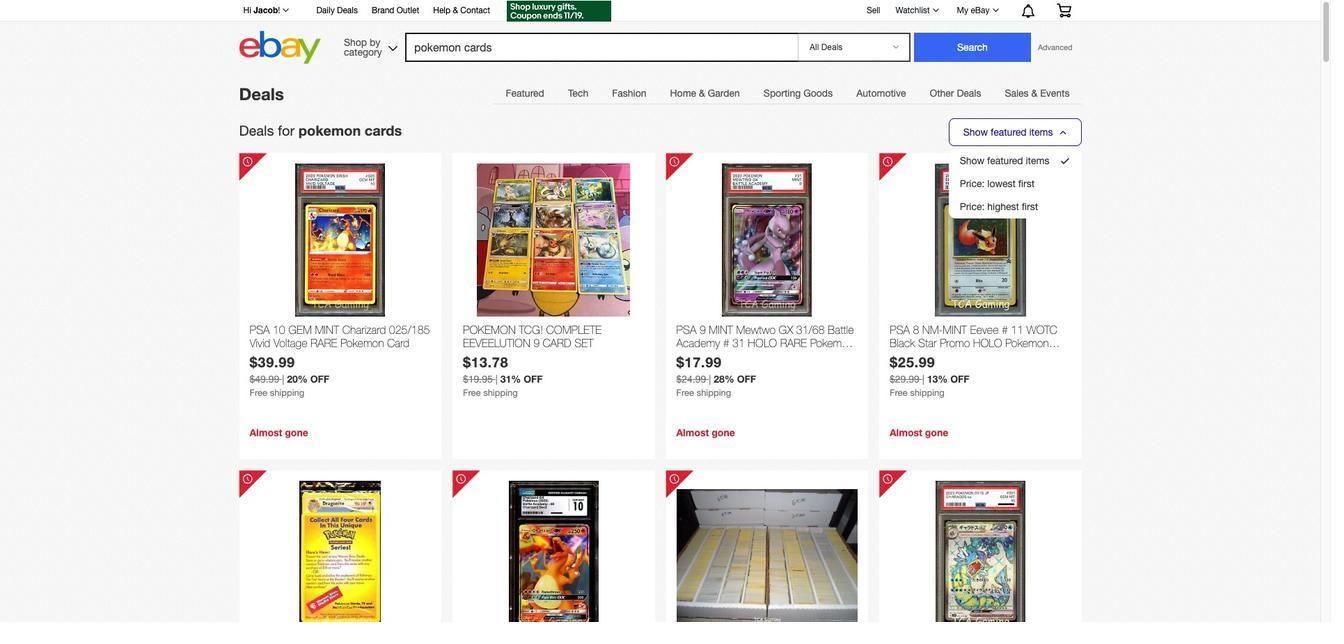 Task type: locate. For each thing, give the bounding box(es) containing it.
1 shipping from the left
[[270, 388, 304, 398]]

items inside dropdown button
[[1029, 127, 1053, 138]]

1 vertical spatial show
[[960, 155, 984, 166]]

2 horizontal spatial card
[[890, 350, 912, 363]]

gone down 13%
[[925, 427, 948, 439]]

off right 31%
[[524, 373, 543, 385]]

rare down gem on the bottom left of page
[[310, 337, 337, 350]]

2 psa from the left
[[676, 324, 697, 336]]

featured up lowest
[[987, 155, 1023, 166]]

shipping down 28%
[[697, 388, 731, 398]]

holo down eevee
[[973, 337, 1002, 350]]

& for garden
[[699, 88, 705, 99]]

help & contact link
[[433, 3, 490, 19]]

deals inside deals for pokemon cards
[[239, 123, 274, 139]]

card down black
[[890, 350, 912, 363]]

shipping inside $25.99 $29.99 | 13% off free shipping
[[910, 388, 944, 398]]

almost gone down $29.99
[[890, 427, 948, 439]]

first right lowest
[[1018, 178, 1035, 189]]

almost gone for $39.99
[[250, 427, 308, 439]]

0 vertical spatial #
[[1002, 324, 1008, 336]]

1 gone from the left
[[285, 427, 308, 439]]

| inside the psa 10 gem mint charizard 025/185 vivid voltage rare pokemon card $39.99 $49.99 | 20% off free shipping
[[282, 374, 284, 385]]

off inside '$17.99 $24.99 | 28% off free shipping'
[[737, 373, 756, 385]]

3 psa from the left
[[890, 324, 910, 336]]

31/68
[[796, 324, 825, 336]]

0 vertical spatial 9
[[700, 324, 706, 336]]

0 horizontal spatial almost
[[250, 427, 282, 439]]

0 vertical spatial first
[[1018, 178, 1035, 189]]

almost down $29.99
[[890, 427, 922, 439]]

& right home
[[699, 88, 705, 99]]

10
[[273, 324, 285, 336]]

psa for holo
[[890, 324, 910, 336]]

rare
[[310, 337, 337, 350], [780, 337, 807, 350]]

3 almost gone from the left
[[890, 427, 948, 439]]

2 price: from the top
[[960, 201, 985, 212]]

first
[[1018, 178, 1035, 189], [1022, 201, 1038, 212]]

2 gone from the left
[[712, 427, 735, 439]]

pokemon
[[340, 337, 384, 350], [810, 337, 854, 350], [1005, 337, 1049, 350]]

show inside dropdown button
[[963, 127, 988, 138]]

4 free from the left
[[890, 388, 907, 398]]

black
[[890, 337, 915, 350]]

1 holo from the left
[[748, 337, 777, 350]]

promo
[[940, 337, 970, 350]]

holo inside psa 9 mint mewtwo gx 31/68 battle academy # 31 holo rare pokemon card
[[748, 337, 777, 350]]

shop
[[344, 37, 367, 48]]

rare down gx
[[780, 337, 807, 350]]

2 | from the left
[[495, 374, 498, 385]]

sporting goods link
[[752, 79, 845, 107]]

pokemon down battle
[[810, 337, 854, 350]]

deals right daily
[[337, 6, 358, 15]]

free down $24.99
[[676, 388, 694, 398]]

tcg!
[[519, 324, 543, 336]]

almost down $49.99 at the bottom of page
[[250, 427, 282, 439]]

price: left highest
[[960, 201, 985, 212]]

2 pokemon from the left
[[810, 337, 854, 350]]

2 free from the left
[[463, 388, 481, 398]]

0 vertical spatial price:
[[960, 178, 985, 189]]

3 off from the left
[[737, 373, 756, 385]]

sporting
[[764, 88, 801, 99]]

gone down "20%"
[[285, 427, 308, 439]]

automotive
[[856, 88, 906, 99]]

2 almost from the left
[[676, 427, 709, 439]]

psa inside psa 8 nm-mint eevee # 11 wotc black star promo holo pokemon card
[[890, 324, 910, 336]]

#
[[1002, 324, 1008, 336], [723, 337, 729, 350]]

battle
[[828, 324, 854, 336]]

almost down $24.99
[[676, 427, 709, 439]]

pokemon tcg! complete eeveelution 9 card set link
[[463, 324, 644, 354]]

items for show featured items dropdown button
[[1029, 127, 1053, 138]]

show up price: lowest first link
[[960, 155, 984, 166]]

2 horizontal spatial almost gone
[[890, 427, 948, 439]]

8
[[913, 324, 919, 336]]

card down academy
[[676, 350, 699, 363]]

menu
[[949, 150, 1081, 218]]

nm-
[[922, 324, 943, 336]]

price: for price: lowest first
[[960, 178, 985, 189]]

mint up the 31
[[709, 324, 733, 336]]

shipping down 31%
[[483, 388, 518, 398]]

off right 28%
[[737, 373, 756, 385]]

& right sales
[[1031, 88, 1037, 99]]

gem
[[288, 324, 312, 336]]

& inside account navigation
[[453, 6, 458, 15]]

1 vertical spatial items
[[1026, 155, 1049, 166]]

9 up academy
[[700, 324, 706, 336]]

&
[[453, 6, 458, 15], [699, 88, 705, 99], [1031, 88, 1037, 99]]

mint up promo
[[943, 324, 967, 336]]

psa up academy
[[676, 324, 697, 336]]

pokemon down charizard
[[340, 337, 384, 350]]

off
[[310, 373, 329, 385], [524, 373, 543, 385], [737, 373, 756, 385], [950, 373, 969, 385]]

show up show featured items link
[[963, 127, 988, 138]]

items
[[1029, 127, 1053, 138], [1026, 155, 1049, 166]]

pokemon inside psa 8 nm-mint eevee # 11 wotc black star promo holo pokemon card
[[1005, 337, 1049, 350]]

free down $29.99
[[890, 388, 907, 398]]

2 shipping from the left
[[483, 388, 518, 398]]

psa 8 nm-mint eevee # 11 wotc black star promo holo pokemon card link
[[890, 324, 1071, 363]]

almost gone for $25.99
[[890, 427, 948, 439]]

1 horizontal spatial almost gone
[[676, 427, 735, 439]]

show featured items inside menu
[[960, 155, 1049, 166]]

& right help
[[453, 6, 458, 15]]

0 vertical spatial show featured items
[[963, 127, 1053, 138]]

items down show featured items dropdown button
[[1026, 155, 1049, 166]]

holo down mewtwo
[[748, 337, 777, 350]]

2 almost gone from the left
[[676, 427, 735, 439]]

4 | from the left
[[922, 374, 924, 385]]

price: left lowest
[[960, 178, 985, 189]]

almost gone down $24.99
[[676, 427, 735, 439]]

1 off from the left
[[310, 373, 329, 385]]

charizard
[[342, 324, 386, 336]]

1 horizontal spatial card
[[676, 350, 699, 363]]

1 horizontal spatial #
[[1002, 324, 1008, 336]]

2 horizontal spatial psa
[[890, 324, 910, 336]]

psa 9 mint mewtwo gx 31/68 battle academy # 31 holo rare pokemon card link
[[676, 324, 858, 363]]

0 vertical spatial show
[[963, 127, 988, 138]]

$19.95
[[463, 374, 493, 385]]

shipping down "20%"
[[270, 388, 304, 398]]

pokemon
[[298, 122, 361, 139]]

price:
[[960, 178, 985, 189], [960, 201, 985, 212]]

my ebay link
[[949, 2, 1005, 19]]

none submit inside shop by category banner
[[914, 33, 1031, 62]]

1 rare from the left
[[310, 337, 337, 350]]

0 horizontal spatial 9
[[533, 337, 540, 350]]

lowest
[[987, 178, 1016, 189]]

1 pokemon from the left
[[340, 337, 384, 350]]

0 vertical spatial featured
[[991, 127, 1027, 138]]

1 horizontal spatial gone
[[712, 427, 735, 439]]

shop by category button
[[338, 31, 400, 61]]

help & contact
[[433, 6, 490, 15]]

first for price: lowest first
[[1018, 178, 1035, 189]]

| left 28%
[[709, 374, 711, 385]]

deals for pokemon cards
[[239, 122, 402, 139]]

28%
[[714, 373, 734, 385]]

0 horizontal spatial &
[[453, 6, 458, 15]]

featured
[[506, 88, 544, 99]]

1 almost from the left
[[250, 427, 282, 439]]

9
[[700, 324, 706, 336], [533, 337, 540, 350]]

psa up black
[[890, 324, 910, 336]]

shipping inside the pokemon tcg! complete eeveelution 9 card set $13.78 $19.95 | 31% off free shipping
[[483, 388, 518, 398]]

| inside '$17.99 $24.99 | 28% off free shipping'
[[709, 374, 711, 385]]

featured inside dropdown button
[[991, 127, 1027, 138]]

show featured items inside show featured items dropdown button
[[963, 127, 1053, 138]]

watchlist
[[896, 6, 930, 15]]

2 horizontal spatial almost
[[890, 427, 922, 439]]

almost for $17.99
[[676, 427, 709, 439]]

show featured items up show featured items link
[[963, 127, 1053, 138]]

pokemon inside psa 9 mint mewtwo gx 31/68 battle academy # 31 holo rare pokemon card
[[810, 337, 854, 350]]

mint inside the psa 10 gem mint charizard 025/185 vivid voltage rare pokemon card $39.99 $49.99 | 20% off free shipping
[[315, 324, 339, 336]]

garden
[[708, 88, 740, 99]]

featured link
[[494, 79, 556, 107]]

tab list
[[494, 79, 1081, 107]]

3 free from the left
[[676, 388, 694, 398]]

1 horizontal spatial pokemon
[[810, 337, 854, 350]]

| left "20%"
[[282, 374, 284, 385]]

4 off from the left
[[950, 373, 969, 385]]

1 price: from the top
[[960, 178, 985, 189]]

mint for holo
[[943, 324, 967, 336]]

1 horizontal spatial psa
[[676, 324, 697, 336]]

shipping inside the psa 10 gem mint charizard 025/185 vivid voltage rare pokemon card $39.99 $49.99 | 20% off free shipping
[[270, 388, 304, 398]]

1 vertical spatial #
[[723, 337, 729, 350]]

3 almost from the left
[[890, 427, 922, 439]]

deals inside account navigation
[[337, 6, 358, 15]]

deals left for
[[239, 123, 274, 139]]

1 free from the left
[[250, 388, 267, 398]]

3 | from the left
[[709, 374, 711, 385]]

almost gone down $49.99 at the bottom of page
[[250, 427, 308, 439]]

sporting goods
[[764, 88, 833, 99]]

card down '025/185'
[[387, 337, 409, 350]]

2 rare from the left
[[780, 337, 807, 350]]

0 horizontal spatial rare
[[310, 337, 337, 350]]

items down the sales & events
[[1029, 127, 1053, 138]]

1 vertical spatial 9
[[533, 337, 540, 350]]

psa
[[250, 324, 270, 336], [676, 324, 697, 336], [890, 324, 910, 336]]

gone for $39.99
[[285, 427, 308, 439]]

psa inside the psa 10 gem mint charizard 025/185 vivid voltage rare pokemon card $39.99 $49.99 | 20% off free shipping
[[250, 324, 270, 336]]

0 horizontal spatial pokemon
[[340, 337, 384, 350]]

card inside psa 9 mint mewtwo gx 31/68 battle academy # 31 holo rare pokemon card
[[676, 350, 699, 363]]

advanced
[[1038, 43, 1072, 52]]

show featured items button
[[949, 118, 1081, 146]]

1 horizontal spatial holo
[[973, 337, 1002, 350]]

2 horizontal spatial mint
[[943, 324, 967, 336]]

|
[[282, 374, 284, 385], [495, 374, 498, 385], [709, 374, 711, 385], [922, 374, 924, 385]]

card inside psa 8 nm-mint eevee # 11 wotc black star promo holo pokemon card
[[890, 350, 912, 363]]

1 almost gone from the left
[[250, 427, 308, 439]]

card for $17.99
[[676, 350, 699, 363]]

featured up show featured items link
[[991, 127, 1027, 138]]

2 off from the left
[[524, 373, 543, 385]]

psa inside psa 9 mint mewtwo gx 31/68 battle academy # 31 holo rare pokemon card
[[676, 324, 697, 336]]

holo inside psa 8 nm-mint eevee # 11 wotc black star promo holo pokemon card
[[973, 337, 1002, 350]]

1 horizontal spatial mint
[[709, 324, 733, 336]]

account navigation
[[236, 0, 1081, 24]]

9 down tcg!
[[533, 337, 540, 350]]

3 pokemon from the left
[[1005, 337, 1049, 350]]

| inside the pokemon tcg! complete eeveelution 9 card set $13.78 $19.95 | 31% off free shipping
[[495, 374, 498, 385]]

0 horizontal spatial almost gone
[[250, 427, 308, 439]]

eevee
[[970, 324, 999, 336]]

show featured items for show featured items dropdown button
[[963, 127, 1053, 138]]

show featured items for show featured items link
[[960, 155, 1049, 166]]

1 mint from the left
[[315, 324, 339, 336]]

1 horizontal spatial &
[[699, 88, 705, 99]]

free down $19.95
[[463, 388, 481, 398]]

| left 13%
[[922, 374, 924, 385]]

0 vertical spatial items
[[1029, 127, 1053, 138]]

11
[[1011, 324, 1023, 336]]

1 vertical spatial show featured items
[[960, 155, 1049, 166]]

2 holo from the left
[[973, 337, 1002, 350]]

card
[[387, 337, 409, 350], [676, 350, 699, 363], [890, 350, 912, 363]]

1 psa from the left
[[250, 324, 270, 336]]

# left 11
[[1002, 324, 1008, 336]]

show featured items
[[963, 127, 1053, 138], [960, 155, 1049, 166]]

3 shipping from the left
[[697, 388, 731, 398]]

other
[[930, 88, 954, 99]]

1 vertical spatial price:
[[960, 201, 985, 212]]

voltage
[[274, 337, 307, 350]]

3 mint from the left
[[943, 324, 967, 336]]

contact
[[460, 6, 490, 15]]

menu bar
[[494, 79, 1081, 107]]

off right 13%
[[950, 373, 969, 385]]

other deals
[[930, 88, 981, 99]]

gone down 28%
[[712, 427, 735, 439]]

mint right gem on the bottom left of page
[[315, 324, 339, 336]]

deals
[[337, 6, 358, 15], [239, 84, 284, 104], [957, 88, 981, 99], [239, 123, 274, 139]]

0 horizontal spatial psa
[[250, 324, 270, 336]]

home & garden
[[670, 88, 740, 99]]

1 horizontal spatial rare
[[780, 337, 807, 350]]

set
[[574, 337, 593, 350]]

1 vertical spatial featured
[[987, 155, 1023, 166]]

1 horizontal spatial almost
[[676, 427, 709, 439]]

1 horizontal spatial 9
[[700, 324, 706, 336]]

0 horizontal spatial #
[[723, 337, 729, 350]]

psa up the vivid
[[250, 324, 270, 336]]

1 | from the left
[[282, 374, 284, 385]]

show featured items up lowest
[[960, 155, 1049, 166]]

off inside the psa 10 gem mint charizard 025/185 vivid voltage rare pokemon card $39.99 $49.99 | 20% off free shipping
[[310, 373, 329, 385]]

2 horizontal spatial &
[[1031, 88, 1037, 99]]

fashion link
[[600, 79, 658, 107]]

gx
[[779, 324, 793, 336]]

9 inside psa 9 mint mewtwo gx 31/68 battle academy # 31 holo rare pokemon card
[[700, 324, 706, 336]]

gone
[[285, 427, 308, 439], [712, 427, 735, 439], [925, 427, 948, 439]]

pokemon down 11
[[1005, 337, 1049, 350]]

price: for price: highest first
[[960, 201, 985, 212]]

psa 8 nm-mint eevee # 11 wotc black star promo holo pokemon card
[[890, 324, 1057, 363]]

0 horizontal spatial card
[[387, 337, 409, 350]]

mint
[[315, 324, 339, 336], [709, 324, 733, 336], [943, 324, 967, 336]]

0 horizontal spatial mint
[[315, 324, 339, 336]]

mint inside psa 8 nm-mint eevee # 11 wotc black star promo holo pokemon card
[[943, 324, 967, 336]]

$17.99 $24.99 | 28% off free shipping
[[676, 354, 756, 398]]

free inside $25.99 $29.99 | 13% off free shipping
[[890, 388, 907, 398]]

1 vertical spatial first
[[1022, 201, 1038, 212]]

pokemon for $17.99
[[810, 337, 854, 350]]

# left the 31
[[723, 337, 729, 350]]

| left 31%
[[495, 374, 498, 385]]

shipping down 13%
[[910, 388, 944, 398]]

0 horizontal spatial holo
[[748, 337, 777, 350]]

!
[[278, 6, 280, 15]]

my
[[957, 6, 968, 15]]

card for $25.99
[[890, 350, 912, 363]]

shipping inside '$17.99 $24.99 | 28% off free shipping'
[[697, 388, 731, 398]]

4 shipping from the left
[[910, 388, 944, 398]]

mint for $39.99
[[315, 324, 339, 336]]

brand
[[372, 6, 394, 15]]

holo
[[748, 337, 777, 350], [973, 337, 1002, 350]]

None submit
[[914, 33, 1031, 62]]

2 mint from the left
[[709, 324, 733, 336]]

first right highest
[[1022, 201, 1038, 212]]

0 horizontal spatial gone
[[285, 427, 308, 439]]

2 horizontal spatial pokemon
[[1005, 337, 1049, 350]]

free down $49.99 at the bottom of page
[[250, 388, 267, 398]]

3 gone from the left
[[925, 427, 948, 439]]

menu bar containing featured
[[494, 79, 1081, 107]]

almost
[[250, 427, 282, 439], [676, 427, 709, 439], [890, 427, 922, 439]]

2 horizontal spatial gone
[[925, 427, 948, 439]]

for
[[278, 123, 295, 139]]

off right "20%"
[[310, 373, 329, 385]]



Task type: describe. For each thing, give the bounding box(es) containing it.
advanced link
[[1031, 33, 1079, 61]]

hi
[[243, 6, 251, 15]]

tab list containing featured
[[494, 79, 1081, 107]]

home
[[670, 88, 696, 99]]

pokemon tcg! complete eeveelution 9 card set $13.78 $19.95 | 31% off free shipping
[[463, 324, 602, 398]]

rare inside psa 9 mint mewtwo gx 31/68 battle academy # 31 holo rare pokemon card
[[780, 337, 807, 350]]

almost for $39.99
[[250, 427, 282, 439]]

$25.99 $29.99 | 13% off free shipping
[[890, 354, 969, 398]]

hi jacob !
[[243, 5, 280, 15]]

gone for $25.99
[[925, 427, 948, 439]]

show for show featured items dropdown button
[[963, 127, 988, 138]]

by
[[370, 37, 380, 48]]

$39.99
[[250, 354, 295, 370]]

brand outlet
[[372, 6, 419, 15]]

deals link
[[239, 84, 284, 104]]

get the coupon image
[[507, 1, 611, 22]]

brand outlet link
[[372, 3, 419, 19]]

price: lowest first link
[[960, 178, 1035, 189]]

featured for show featured items link
[[987, 155, 1023, 166]]

$29.99
[[890, 374, 919, 385]]

home & garden link
[[658, 79, 752, 107]]

| inside $25.99 $29.99 | 13% off free shipping
[[922, 374, 924, 385]]

fashion
[[612, 88, 646, 99]]

free inside '$17.99 $24.99 | 28% off free shipping'
[[676, 388, 694, 398]]

sell link
[[860, 5, 887, 15]]

ebay
[[971, 6, 990, 15]]

cards
[[365, 122, 402, 139]]

$13.78
[[463, 354, 508, 370]]

automotive link
[[845, 79, 918, 107]]

star
[[918, 337, 937, 350]]

show for show featured items link
[[960, 155, 984, 166]]

sales & events
[[1005, 88, 1070, 99]]

eeveelution
[[463, 337, 530, 350]]

9 inside the pokemon tcg! complete eeveelution 9 card set $13.78 $19.95 | 31% off free shipping
[[533, 337, 540, 350]]

help
[[433, 6, 450, 15]]

gone for $17.99
[[712, 427, 735, 439]]

pokemon for $25.99
[[1005, 337, 1049, 350]]

sell
[[867, 5, 880, 15]]

mewtwo
[[736, 324, 776, 336]]

# inside psa 8 nm-mint eevee # 11 wotc black star promo holo pokemon card
[[1002, 324, 1008, 336]]

your shopping cart image
[[1056, 3, 1072, 17]]

deals right other
[[957, 88, 981, 99]]

goods
[[803, 88, 833, 99]]

card inside the psa 10 gem mint charizard 025/185 vivid voltage rare pokemon card $39.99 $49.99 | 20% off free shipping
[[387, 337, 409, 350]]

shop by category banner
[[236, 0, 1081, 68]]

daily
[[316, 6, 335, 15]]

wotc
[[1026, 324, 1057, 336]]

$49.99
[[250, 374, 279, 385]]

card
[[543, 337, 571, 350]]

sales
[[1005, 88, 1029, 99]]

academy
[[676, 337, 720, 350]]

vivid
[[250, 337, 270, 350]]

shop by category
[[344, 37, 382, 57]]

other deals link
[[918, 79, 993, 107]]

almost gone for $17.99
[[676, 427, 735, 439]]

price: lowest first
[[960, 178, 1035, 189]]

tech
[[568, 88, 588, 99]]

highest
[[987, 201, 1019, 212]]

mint inside psa 9 mint mewtwo gx 31/68 battle academy # 31 holo rare pokemon card
[[709, 324, 733, 336]]

watchlist link
[[888, 2, 945, 19]]

free inside the pokemon tcg! complete eeveelution 9 card set $13.78 $19.95 | 31% off free shipping
[[463, 388, 481, 398]]

free inside the psa 10 gem mint charizard 025/185 vivid voltage rare pokemon card $39.99 $49.99 | 20% off free shipping
[[250, 388, 267, 398]]

psa 9 mint mewtwo gx 31/68 battle academy # 31 holo rare pokemon card
[[676, 324, 854, 363]]

psa 10 gem mint charizard 025/185 vivid voltage rare pokemon card link
[[250, 324, 431, 354]]

outlet
[[397, 6, 419, 15]]

31
[[732, 337, 745, 350]]

$24.99
[[676, 374, 706, 385]]

Search for anything text field
[[407, 34, 795, 61]]

first for price: highest first
[[1022, 201, 1038, 212]]

psa for rare
[[676, 324, 697, 336]]

pokemon
[[463, 324, 516, 336]]

off inside $25.99 $29.99 | 13% off free shipping
[[950, 373, 969, 385]]

13%
[[927, 373, 948, 385]]

featured for show featured items dropdown button
[[991, 127, 1027, 138]]

off inside the pokemon tcg! complete eeveelution 9 card set $13.78 $19.95 | 31% off free shipping
[[524, 373, 543, 385]]

deals up for
[[239, 84, 284, 104]]

complete
[[546, 324, 602, 336]]

& for contact
[[453, 6, 458, 15]]

$25.99
[[890, 354, 935, 370]]

almost for $25.99
[[890, 427, 922, 439]]

menu containing show featured items
[[949, 150, 1081, 218]]

category
[[344, 46, 382, 57]]

show featured items link
[[960, 155, 1049, 166]]

& for events
[[1031, 88, 1037, 99]]

price: highest first link
[[960, 201, 1038, 212]]

items for show featured items link
[[1026, 155, 1049, 166]]

31%
[[500, 373, 521, 385]]

pokemon inside the psa 10 gem mint charizard 025/185 vivid voltage rare pokemon card $39.99 $49.99 | 20% off free shipping
[[340, 337, 384, 350]]

# inside psa 9 mint mewtwo gx 31/68 battle academy # 31 holo rare pokemon card
[[723, 337, 729, 350]]

price: highest first
[[960, 201, 1038, 212]]

my ebay
[[957, 6, 990, 15]]

psa 10 gem mint charizard 025/185 vivid voltage rare pokemon card $39.99 $49.99 | 20% off free shipping
[[250, 324, 430, 398]]

20%
[[287, 373, 308, 385]]

events
[[1040, 88, 1070, 99]]

rare inside the psa 10 gem mint charizard 025/185 vivid voltage rare pokemon card $39.99 $49.99 | 20% off free shipping
[[310, 337, 337, 350]]

psa for $39.99
[[250, 324, 270, 336]]

$17.99
[[676, 354, 722, 370]]

sales & events link
[[993, 79, 1081, 107]]

daily deals link
[[316, 3, 358, 19]]

tech link
[[556, 79, 600, 107]]

jacob
[[254, 5, 278, 15]]



Task type: vqa. For each thing, say whether or not it's contained in the screenshot.
3rd Top Rated Plus from the left
no



